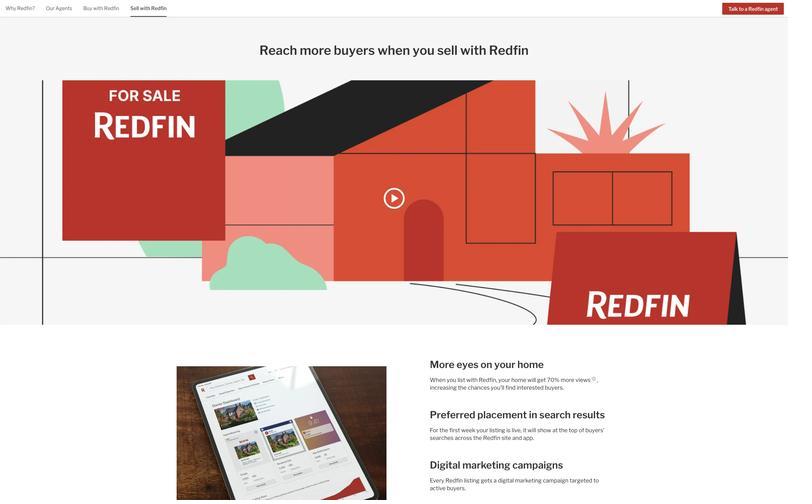 Task type: describe. For each thing, give the bounding box(es) containing it.
reach more buyers when you sell with redfin
[[259, 43, 529, 58]]

,
[[597, 377, 598, 384]]

talk to a redfin agent
[[728, 6, 778, 12]]

every
[[430, 478, 444, 485]]

at
[[552, 428, 558, 434]]

first
[[449, 428, 460, 434]]

buyers
[[334, 43, 375, 58]]

week
[[461, 428, 475, 434]]

to inside "every redfin listing gets a digital marketing campaign targeted to active buyers."
[[593, 478, 599, 485]]

results
[[573, 410, 605, 421]]

redfin,
[[479, 377, 497, 384]]

talk to a redfin agent button
[[722, 3, 784, 15]]

is
[[506, 428, 511, 434]]

more
[[430, 359, 455, 371]]

our agents
[[46, 5, 72, 11]]

1 vertical spatial your
[[498, 377, 510, 384]]

with up chances
[[466, 377, 478, 384]]

every redfin listing gets a digital marketing campaign targeted to active buyers.
[[430, 478, 599, 492]]

talk
[[728, 6, 738, 12]]

1 vertical spatial more
[[561, 377, 574, 384]]

0 horizontal spatial more
[[300, 43, 331, 58]]

agents
[[56, 5, 72, 11]]

0 horizontal spatial marketing
[[462, 460, 510, 472]]

app.
[[523, 435, 534, 442]]

when
[[430, 377, 446, 384]]

eyes
[[457, 359, 479, 371]]

with inside buy with redfin link
[[93, 5, 103, 11]]

it
[[523, 428, 526, 434]]

0 horizontal spatial you
[[413, 43, 435, 58]]

our agents link
[[46, 0, 72, 16]]

listing inside "every redfin listing gets a digital marketing campaign targeted to active buyers."
[[464, 478, 480, 485]]

1 will from the top
[[528, 377, 536, 384]]

agent
[[765, 6, 778, 12]]

active
[[430, 486, 446, 492]]

list
[[458, 377, 465, 384]]

buyers. inside "every redfin listing gets a digital marketing campaign targeted to active buyers."
[[447, 486, 466, 492]]

preferred
[[430, 410, 475, 421]]

with right "sell"
[[460, 43, 486, 58]]

listing inside for the first week your listing is live, it will show at the top of buyers' searches across the redfin site and app.
[[489, 428, 505, 434]]

site
[[502, 435, 511, 442]]

redfin?
[[17, 5, 35, 11]]

tablet with the owner dashboard image
[[177, 367, 387, 501]]

your inside for the first week your listing is live, it will show at the top of buyers' searches across the redfin site and app.
[[477, 428, 488, 434]]

with inside sell with redfin 'link'
[[140, 5, 150, 11]]

buy with redfin
[[83, 5, 119, 11]]

redfin inside sell with redfin 'link'
[[151, 5, 167, 11]]

preferred placement in search results
[[430, 410, 605, 421]]

why redfin?
[[6, 5, 35, 11]]

increasing
[[430, 385, 457, 392]]

70%
[[547, 377, 559, 384]]

more eyes on your home
[[430, 359, 544, 371]]

, increasing the chances you'll find interested buyers.
[[430, 377, 598, 392]]

for the first week your listing is live, it will show at the top of buyers' searches across the redfin site and app.
[[430, 428, 604, 442]]



Task type: vqa. For each thing, say whether or not it's contained in the screenshot.
TABLET WITH THE OWNER DASHBOARD image
yes



Task type: locate. For each thing, give the bounding box(es) containing it.
your up find
[[498, 377, 510, 384]]

when you list with redfin, your home will get 70% more views
[[430, 377, 591, 384]]

more
[[300, 43, 331, 58], [561, 377, 574, 384]]

0 horizontal spatial a
[[494, 478, 497, 485]]

digital
[[498, 478, 514, 485]]

redfin inside talk to a redfin agent button
[[748, 6, 764, 12]]

will right it
[[528, 428, 536, 434]]

home up get
[[517, 359, 544, 371]]

the down list
[[458, 385, 467, 392]]

buyers'
[[585, 428, 604, 434]]

listing left is
[[489, 428, 505, 434]]

in
[[529, 410, 537, 421]]

with right sell on the top left of page
[[140, 5, 150, 11]]

buy
[[83, 5, 92, 11]]

the down week
[[473, 435, 482, 442]]

the inside , increasing the chances you'll find interested buyers.
[[458, 385, 467, 392]]

to right the talk
[[739, 6, 744, 12]]

redfin
[[104, 5, 119, 11], [151, 5, 167, 11], [748, 6, 764, 12], [489, 43, 529, 58], [483, 435, 500, 442], [446, 478, 463, 485]]

1 horizontal spatial to
[[739, 6, 744, 12]]

why
[[6, 5, 16, 11]]

the right at
[[559, 428, 568, 434]]

1 horizontal spatial marketing
[[515, 478, 542, 485]]

marketing inside "every redfin listing gets a digital marketing campaign targeted to active buyers."
[[515, 478, 542, 485]]

buyers.
[[545, 385, 564, 392], [447, 486, 466, 492]]

get
[[537, 377, 546, 384]]

search
[[539, 410, 571, 421]]

on
[[481, 359, 492, 371]]

a
[[745, 6, 747, 12], [494, 478, 497, 485]]

your up when you list with redfin, your home will get 70% more views
[[494, 359, 515, 371]]

listing left gets at the right
[[464, 478, 480, 485]]

to right the targeted
[[593, 478, 599, 485]]

digital marketing campaigns
[[430, 460, 563, 472]]

marketing up gets at the right
[[462, 460, 510, 472]]

0 vertical spatial home
[[517, 359, 544, 371]]

a inside button
[[745, 6, 747, 12]]

0 vertical spatial more
[[300, 43, 331, 58]]

the
[[458, 385, 467, 392], [440, 428, 448, 434], [559, 428, 568, 434], [473, 435, 482, 442]]

you left "sell"
[[413, 43, 435, 58]]

buyers. right active
[[447, 486, 466, 492]]

0 horizontal spatial listing
[[464, 478, 480, 485]]

sell with redfin
[[130, 5, 167, 11]]

0 vertical spatial buyers.
[[545, 385, 564, 392]]

of
[[579, 428, 584, 434]]

will inside for the first week your listing is live, it will show at the top of buyers' searches across the redfin site and app.
[[528, 428, 536, 434]]

0 vertical spatial will
[[528, 377, 536, 384]]

when
[[378, 43, 410, 58]]

0 vertical spatial a
[[745, 6, 747, 12]]

your
[[494, 359, 515, 371], [498, 377, 510, 384], [477, 428, 488, 434]]

with right buy
[[93, 5, 103, 11]]

placement
[[477, 410, 527, 421]]

disclaimer image
[[592, 377, 596, 382]]

1 vertical spatial you
[[447, 377, 456, 384]]

sell with redfin link
[[130, 0, 167, 16]]

1 horizontal spatial you
[[447, 377, 456, 384]]

and
[[512, 435, 522, 442]]

views
[[576, 377, 591, 384]]

you
[[413, 43, 435, 58], [447, 377, 456, 384]]

buyers. down "70%"
[[545, 385, 564, 392]]

1 vertical spatial home
[[511, 377, 526, 384]]

across
[[455, 435, 472, 442]]

1 vertical spatial will
[[528, 428, 536, 434]]

1 horizontal spatial buyers.
[[545, 385, 564, 392]]

1 horizontal spatial a
[[745, 6, 747, 12]]

you'll
[[491, 385, 504, 392]]

2 will from the top
[[528, 428, 536, 434]]

for
[[430, 428, 438, 434]]

our
[[46, 5, 55, 11]]

will up interested at right
[[528, 377, 536, 384]]

the up searches on the bottom right
[[440, 428, 448, 434]]

home
[[517, 359, 544, 371], [511, 377, 526, 384]]

a right the talk
[[745, 6, 747, 12]]

show
[[537, 428, 551, 434]]

0 vertical spatial listing
[[489, 428, 505, 434]]

0 vertical spatial marketing
[[462, 460, 510, 472]]

interested
[[517, 385, 544, 392]]

0 vertical spatial to
[[739, 6, 744, 12]]

find
[[506, 385, 516, 392]]

live,
[[512, 428, 522, 434]]

1 vertical spatial marketing
[[515, 478, 542, 485]]

to
[[739, 6, 744, 12], [593, 478, 599, 485]]

top
[[569, 428, 578, 434]]

will
[[528, 377, 536, 384], [528, 428, 536, 434]]

home up find
[[511, 377, 526, 384]]

marketing
[[462, 460, 510, 472], [515, 478, 542, 485]]

buy with redfin link
[[83, 0, 119, 16]]

campaign
[[543, 478, 568, 485]]

digital
[[430, 460, 460, 472]]

searches
[[430, 435, 454, 442]]

0 horizontal spatial to
[[593, 478, 599, 485]]

2 vertical spatial your
[[477, 428, 488, 434]]

a right gets at the right
[[494, 478, 497, 485]]

1 vertical spatial listing
[[464, 478, 480, 485]]

1 horizontal spatial listing
[[489, 428, 505, 434]]

targeted
[[570, 478, 592, 485]]

buyers. inside , increasing the chances you'll find interested buyers.
[[545, 385, 564, 392]]

1 vertical spatial to
[[593, 478, 599, 485]]

0 vertical spatial your
[[494, 359, 515, 371]]

with
[[93, 5, 103, 11], [140, 5, 150, 11], [460, 43, 486, 58], [466, 377, 478, 384]]

marketing down campaigns at the bottom right
[[515, 478, 542, 485]]

redfin inside for the first week your listing is live, it will show at the top of buyers' searches across the redfin site and app.
[[483, 435, 500, 442]]

campaigns
[[512, 460, 563, 472]]

sell
[[437, 43, 458, 58]]

0 horizontal spatial buyers.
[[447, 486, 466, 492]]

to inside button
[[739, 6, 744, 12]]

1 vertical spatial a
[[494, 478, 497, 485]]

1 horizontal spatial more
[[561, 377, 574, 384]]

reach
[[259, 43, 297, 58]]

1 vertical spatial buyers.
[[447, 486, 466, 492]]

a inside "every redfin listing gets a digital marketing campaign targeted to active buyers."
[[494, 478, 497, 485]]

your right week
[[477, 428, 488, 434]]

redfin inside "every redfin listing gets a digital marketing campaign targeted to active buyers."
[[446, 478, 463, 485]]

chances
[[468, 385, 490, 392]]

you left list
[[447, 377, 456, 384]]

0 vertical spatial you
[[413, 43, 435, 58]]

sell
[[130, 5, 139, 11]]

redfin inside buy with redfin link
[[104, 5, 119, 11]]

gets
[[481, 478, 492, 485]]

listing
[[489, 428, 505, 434], [464, 478, 480, 485]]

why redfin? link
[[6, 0, 35, 16]]



